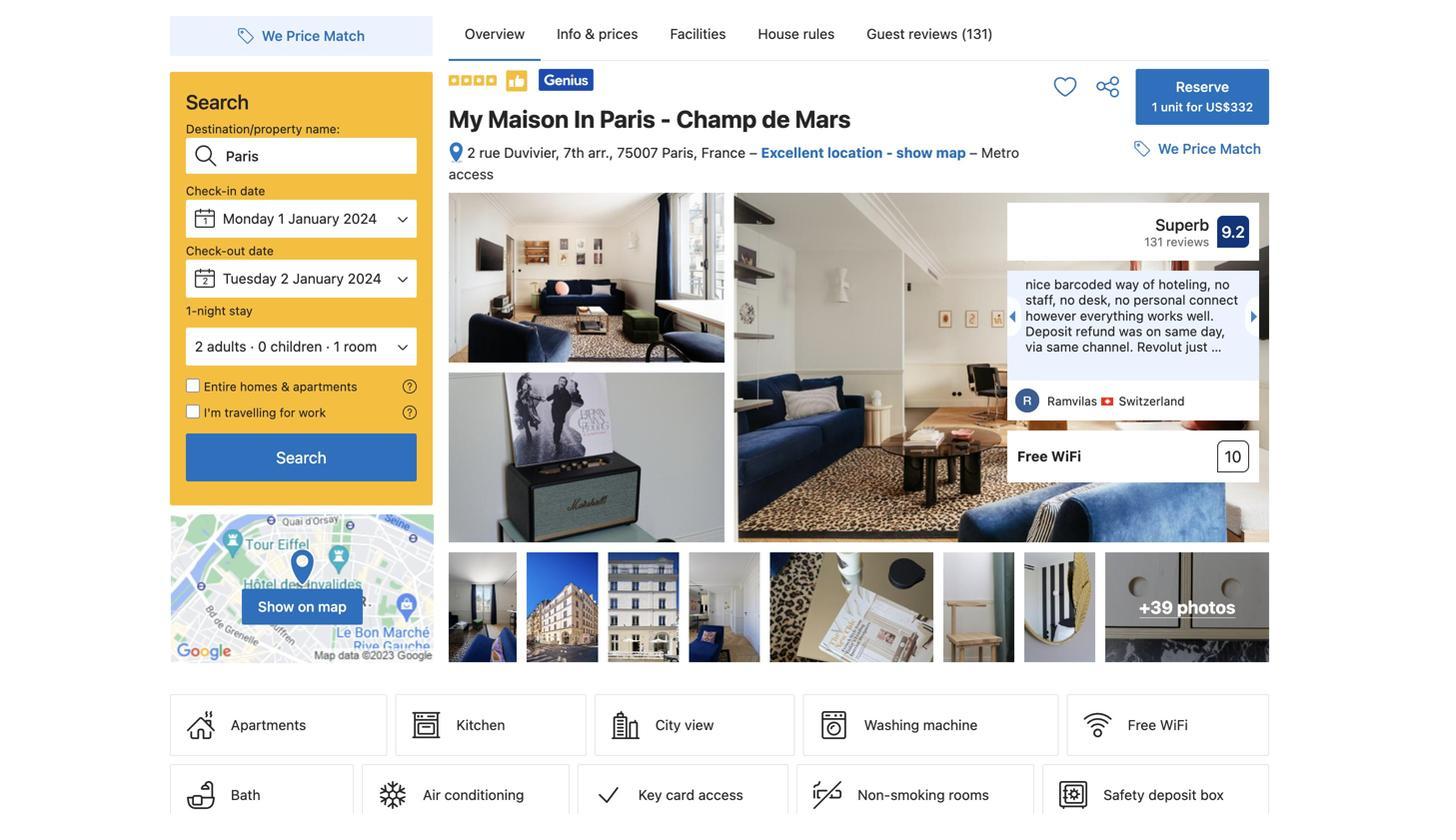 Task type: locate. For each thing, give the bounding box(es) containing it.
0 horizontal spatial &
[[281, 380, 290, 394]]

wifi down ramvilas in the right of the page
[[1052, 449, 1082, 465]]

we up the destination/property name:
[[262, 27, 283, 44]]

free wifi inside free wifi button
[[1128, 718, 1189, 734]]

we price match button
[[230, 18, 373, 54], [1127, 131, 1270, 167]]

0 horizontal spatial -
[[661, 105, 672, 133]]

reserve
[[1177, 78, 1230, 95]]

date right 'out' at the top of the page
[[249, 244, 274, 258]]

show
[[897, 144, 933, 161]]

france
[[702, 144, 746, 161]]

works
[[1148, 308, 1184, 323]]

we price match down the us$332
[[1159, 141, 1262, 157]]

- left show
[[887, 144, 893, 161]]

–
[[750, 144, 758, 161], [970, 144, 978, 161]]

0 horizontal spatial free
[[1018, 449, 1048, 465]]

– left "metro"
[[970, 144, 978, 161]]

· left 0
[[250, 338, 254, 355]]

we price match
[[262, 27, 365, 44], [1159, 141, 1262, 157]]

house rules
[[758, 25, 835, 42]]

1 vertical spatial 2024
[[348, 270, 382, 287]]

0
[[258, 338, 267, 355]]

1 vertical spatial map
[[318, 599, 347, 616]]

unit
[[1162, 100, 1184, 114]]

0 vertical spatial free wifi
[[1018, 449, 1082, 465]]

match for we price match "dropdown button" in the search section
[[324, 27, 365, 44]]

1 horizontal spatial we
[[1159, 141, 1180, 157]]

2024 down where are you going? "field"
[[343, 210, 377, 227]]

connect
[[1190, 293, 1239, 308]]

scored 9.2 element
[[1218, 216, 1250, 248]]

1 vertical spatial free
[[1128, 718, 1157, 734]]

january for 1
[[288, 210, 340, 227]]

search section
[[162, 0, 441, 665]]

access down click to open map view icon
[[449, 166, 494, 183]]

2 horizontal spatial no
[[1215, 277, 1230, 292]]

everything
[[1081, 308, 1144, 323]]

valign  initial image
[[505, 69, 529, 93]]

2 for 2
[[203, 276, 208, 286]]

1 left 'room'
[[334, 338, 340, 355]]

search inside button
[[276, 448, 327, 467]]

& right homes
[[281, 380, 290, 394]]

we down unit
[[1159, 141, 1180, 157]]

guest reviews (131)
[[867, 25, 994, 42]]

we price match button down unit
[[1127, 131, 1270, 167]]

however
[[1026, 308, 1077, 323]]

free up safety deposit box button
[[1128, 718, 1157, 734]]

-
[[661, 105, 672, 133], [887, 144, 893, 161]]

excellent location - show map button
[[762, 144, 970, 161]]

excellent
[[762, 144, 824, 161]]

7th
[[564, 144, 585, 161]]

2 up night
[[203, 276, 208, 286]]

via
[[1026, 339, 1043, 354]]

apartments
[[293, 380, 358, 394]]

1 vertical spatial &
[[281, 380, 290, 394]]

& right info
[[585, 25, 595, 42]]

paris,
[[662, 144, 698, 161]]

1 vertical spatial access
[[699, 788, 744, 804]]

– right france
[[750, 144, 758, 161]]

map inside the search section
[[318, 599, 347, 616]]

reviews inside superb 131 reviews
[[1167, 235, 1210, 249]]

january down the monday 1 january 2024
[[293, 270, 344, 287]]

children
[[271, 338, 322, 355]]

0 vertical spatial price
[[286, 27, 320, 44]]

0 horizontal spatial on
[[298, 599, 315, 616]]

0 horizontal spatial we price match button
[[230, 18, 373, 54]]

1 vertical spatial check-
[[186, 244, 227, 258]]

1 vertical spatial for
[[280, 406, 295, 420]]

january up tuesday 2 january 2024
[[288, 210, 340, 227]]

check-out date
[[186, 244, 274, 258]]

·
[[250, 338, 254, 355], [326, 338, 330, 355]]

if you select this option, we'll show you popular business travel features like breakfast, wifi and free parking. image
[[403, 406, 417, 420]]

just
[[1186, 339, 1208, 354]]

0 vertical spatial january
[[288, 210, 340, 227]]

we
[[262, 27, 283, 44], [1159, 141, 1180, 157]]

0 horizontal spatial reviews
[[909, 25, 958, 42]]

0 horizontal spatial –
[[750, 144, 758, 161]]

metro access
[[449, 144, 1020, 183]]

i'm
[[204, 406, 221, 420]]

monday 1 january 2024
[[223, 210, 377, 227]]

we price match button up 'name:'
[[230, 18, 373, 54]]

1 vertical spatial match
[[1221, 141, 1262, 157]]

rue
[[480, 144, 501, 161]]

0 vertical spatial free
[[1018, 449, 1048, 465]]

0 horizontal spatial match
[[324, 27, 365, 44]]

0 vertical spatial on
[[1147, 324, 1162, 339]]

no down barcoded
[[1060, 293, 1076, 308]]

1 left unit
[[1153, 100, 1158, 114]]

ramvilas
[[1048, 395, 1098, 409]]

1 vertical spatial we price match button
[[1127, 131, 1270, 167]]

maison
[[488, 105, 569, 133]]

we inside the search section
[[262, 27, 283, 44]]

search down work
[[276, 448, 327, 467]]

match inside the search section
[[324, 27, 365, 44]]

1 horizontal spatial free wifi
[[1128, 718, 1189, 734]]

0 vertical spatial access
[[449, 166, 494, 183]]

on inside "nice barcoded way of hoteling, no staff, no desk, no personal connect however everything works well. deposit refund was on same day, via same channel. revolut just …"
[[1147, 324, 1162, 339]]

check- up 'monday'
[[186, 184, 227, 198]]

2024
[[343, 210, 377, 227], [348, 270, 382, 287]]

no
[[1215, 277, 1230, 292], [1060, 293, 1076, 308], [1115, 293, 1131, 308]]

- up paris,
[[661, 105, 672, 133]]

guest reviews (131) link
[[851, 8, 1010, 60]]

0 vertical spatial &
[[585, 25, 595, 42]]

no down way
[[1115, 293, 1131, 308]]

search button
[[186, 434, 417, 482]]

1 horizontal spatial we price match
[[1159, 141, 1262, 157]]

0 horizontal spatial access
[[449, 166, 494, 183]]

info & prices
[[557, 25, 638, 42]]

kitchen button
[[396, 695, 587, 757]]

1 vertical spatial search
[[276, 448, 327, 467]]

1 – from the left
[[750, 144, 758, 161]]

1 inside reserve 1 unit for us$332
[[1153, 100, 1158, 114]]

deposit
[[1149, 788, 1197, 804]]

photos
[[1178, 598, 1236, 618]]

smoking
[[891, 788, 945, 804]]

0 vertical spatial map
[[937, 144, 967, 161]]

1 horizontal spatial on
[[1147, 324, 1162, 339]]

previous image
[[1004, 311, 1016, 323]]

superb 131 reviews
[[1145, 216, 1210, 249]]

0 vertical spatial date
[[240, 184, 265, 198]]

match up 'name:'
[[324, 27, 365, 44]]

staff,
[[1026, 293, 1057, 308]]

0 vertical spatial reviews
[[909, 25, 958, 42]]

1 vertical spatial reviews
[[1167, 235, 1210, 249]]

1 vertical spatial date
[[249, 244, 274, 258]]

0 vertical spatial same
[[1165, 324, 1198, 339]]

Where are you going? field
[[218, 138, 417, 174]]

0 vertical spatial for
[[1187, 100, 1203, 114]]

1 horizontal spatial same
[[1165, 324, 1198, 339]]

2 right click to open map view icon
[[467, 144, 476, 161]]

2 inside dropdown button
[[195, 338, 203, 355]]

1 horizontal spatial match
[[1221, 141, 1262, 157]]

for left work
[[280, 406, 295, 420]]

0 vertical spatial match
[[324, 27, 365, 44]]

1 vertical spatial same
[[1047, 339, 1079, 354]]

air
[[423, 788, 441, 804]]

price up 'name:'
[[286, 27, 320, 44]]

safety deposit box button
[[1043, 765, 1270, 815]]

out
[[227, 244, 245, 258]]

1 horizontal spatial access
[[699, 788, 744, 804]]

superb
[[1156, 216, 1210, 235]]

2024 up 'room'
[[348, 270, 382, 287]]

work
[[299, 406, 326, 420]]

1 horizontal spatial -
[[887, 144, 893, 161]]

non-
[[858, 788, 891, 804]]

1 vertical spatial price
[[1183, 141, 1217, 157]]

free wifi up safety deposit box button
[[1128, 718, 1189, 734]]

0 vertical spatial we price match button
[[230, 18, 373, 54]]

safety deposit box
[[1104, 788, 1225, 804]]

1 horizontal spatial ·
[[326, 338, 330, 355]]

wifi up safety deposit box button
[[1161, 718, 1189, 734]]

night
[[197, 304, 226, 318]]

0 horizontal spatial we
[[262, 27, 283, 44]]

1 horizontal spatial search
[[276, 448, 327, 467]]

0 horizontal spatial free wifi
[[1018, 449, 1082, 465]]

1 vertical spatial free wifi
[[1128, 718, 1189, 734]]

reviews left (131)
[[909, 25, 958, 42]]

0 vertical spatial check-
[[186, 184, 227, 198]]

free wifi
[[1018, 449, 1082, 465], [1128, 718, 1189, 734]]

1 horizontal spatial price
[[1183, 141, 1217, 157]]

2 check- from the top
[[186, 244, 227, 258]]

bath button
[[170, 765, 354, 815]]

we price match up 'name:'
[[262, 27, 365, 44]]

date for check-out date
[[249, 244, 274, 258]]

2024 for monday 1 january 2024
[[343, 210, 377, 227]]

0 horizontal spatial ·
[[250, 338, 254, 355]]

1 vertical spatial wifi
[[1161, 718, 1189, 734]]

0 vertical spatial we price match
[[262, 27, 365, 44]]

reviews
[[909, 25, 958, 42], [1167, 235, 1210, 249]]

search
[[186, 90, 249, 113], [276, 448, 327, 467]]

1 vertical spatial -
[[887, 144, 893, 161]]

my maison in paris - champ de mars
[[449, 105, 851, 133]]

price down unit
[[1183, 141, 1217, 157]]

1 horizontal spatial –
[[970, 144, 978, 161]]

date right 'in'
[[240, 184, 265, 198]]

0 horizontal spatial we price match
[[262, 27, 365, 44]]

0 horizontal spatial wifi
[[1052, 449, 1082, 465]]

1 horizontal spatial reviews
[[1167, 235, 1210, 249]]

· right 'children'
[[326, 338, 330, 355]]

check- for in
[[186, 184, 227, 198]]

search up destination/property
[[186, 90, 249, 113]]

on
[[1147, 324, 1162, 339], [298, 599, 315, 616]]

name:
[[306, 122, 340, 136]]

key card access
[[639, 788, 744, 804]]

same up the just
[[1165, 324, 1198, 339]]

city view button
[[595, 695, 796, 757]]

2
[[467, 144, 476, 161], [281, 270, 289, 287], [203, 276, 208, 286], [195, 338, 203, 355]]

no up the connect
[[1215, 277, 1230, 292]]

0 vertical spatial search
[[186, 90, 249, 113]]

nice barcoded way of hoteling, no staff, no desk, no personal connect however everything works well. deposit refund was on same day, via same channel. revolut just …
[[1026, 277, 1239, 354]]

1 right 'monday'
[[278, 210, 285, 227]]

my
[[449, 105, 483, 133]]

1 horizontal spatial we price match button
[[1127, 131, 1270, 167]]

0 vertical spatial we
[[262, 27, 283, 44]]

was
[[1120, 324, 1143, 339]]

access inside button
[[699, 788, 744, 804]]

1 horizontal spatial &
[[585, 25, 595, 42]]

non-smoking rooms
[[858, 788, 990, 804]]

1 check- from the top
[[186, 184, 227, 198]]

2 left adults
[[195, 338, 203, 355]]

1 horizontal spatial for
[[1187, 100, 1203, 114]]

same down deposit
[[1047, 339, 1079, 354]]

for down reserve
[[1187, 100, 1203, 114]]

free down ramvilas in the right of the page
[[1018, 449, 1048, 465]]

washing
[[865, 718, 920, 734]]

nice
[[1026, 277, 1051, 292]]

1 vertical spatial january
[[293, 270, 344, 287]]

access right card
[[699, 788, 744, 804]]

&
[[585, 25, 595, 42], [281, 380, 290, 394]]

0 horizontal spatial price
[[286, 27, 320, 44]]

free
[[1018, 449, 1048, 465], [1128, 718, 1157, 734]]

on right show
[[298, 599, 315, 616]]

0 vertical spatial 2024
[[343, 210, 377, 227]]

1 horizontal spatial free
[[1128, 718, 1157, 734]]

on up revolut
[[1147, 324, 1162, 339]]

check- up tuesday at the left of page
[[186, 244, 227, 258]]

1 horizontal spatial wifi
[[1161, 718, 1189, 734]]

free wifi down ramvilas in the right of the page
[[1018, 449, 1082, 465]]

0 horizontal spatial map
[[318, 599, 347, 616]]

city
[[656, 718, 681, 734]]

january for 2
[[293, 270, 344, 287]]

scored 10 element
[[1218, 441, 1250, 473]]

(131)
[[962, 25, 994, 42]]

1 vertical spatial on
[[298, 599, 315, 616]]

reviews down superb
[[1167, 235, 1210, 249]]

match down the us$332
[[1221, 141, 1262, 157]]

0 horizontal spatial for
[[280, 406, 295, 420]]



Task type: describe. For each thing, give the bounding box(es) containing it.
+39 photos
[[1140, 598, 1236, 618]]

champ
[[677, 105, 757, 133]]

machine
[[924, 718, 978, 734]]

adults
[[207, 338, 246, 355]]

1 vertical spatial we price match
[[1159, 141, 1262, 157]]

arr.,
[[588, 144, 614, 161]]

for inside the search section
[[280, 406, 295, 420]]

prices
[[599, 25, 638, 42]]

2 adults · 0 children · 1 room button
[[186, 328, 417, 366]]

rules
[[804, 25, 835, 42]]

homes
[[240, 380, 278, 394]]

metro
[[982, 144, 1020, 161]]

1 · from the left
[[250, 338, 254, 355]]

show on map
[[258, 599, 347, 616]]

free wifi button
[[1067, 695, 1270, 757]]

+39
[[1140, 598, 1174, 618]]

1-
[[186, 304, 197, 318]]

0 horizontal spatial same
[[1047, 339, 1079, 354]]

de
[[762, 105, 790, 133]]

i'm travelling for work
[[204, 406, 326, 420]]

rooms
[[949, 788, 990, 804]]

house rules link
[[742, 8, 851, 60]]

1 down "check-in date"
[[203, 216, 208, 226]]

destination/property
[[186, 122, 302, 136]]

2 – from the left
[[970, 144, 978, 161]]

2 rue duvivier, 7th arr., 75007 paris, france – excellent location - show map –
[[467, 144, 982, 161]]

desk,
[[1079, 293, 1112, 308]]

stay
[[229, 304, 253, 318]]

facilities
[[670, 25, 726, 42]]

free inside free wifi button
[[1128, 718, 1157, 734]]

channel.
[[1083, 339, 1134, 354]]

barcoded
[[1055, 277, 1113, 292]]

match for bottom we price match "dropdown button"
[[1221, 141, 1262, 157]]

facilities link
[[654, 8, 742, 60]]

card
[[666, 788, 695, 804]]

in
[[574, 105, 595, 133]]

2 for 2 adults · 0 children · 1 room
[[195, 338, 203, 355]]

1 inside dropdown button
[[334, 338, 340, 355]]

1 vertical spatial we
[[1159, 141, 1180, 157]]

overview
[[465, 25, 525, 42]]

location
[[828, 144, 883, 161]]

kitchen
[[457, 718, 505, 734]]

2024 for tuesday 2 january 2024
[[348, 270, 382, 287]]

price inside the search section
[[286, 27, 320, 44]]

us$332
[[1207, 100, 1254, 114]]

we price match inside the search section
[[262, 27, 365, 44]]

for inside reserve 1 unit for us$332
[[1187, 100, 1203, 114]]

entire homes & apartments
[[204, 380, 358, 394]]

9.2
[[1222, 223, 1246, 242]]

+39 photos link
[[1106, 553, 1270, 663]]

reserve 1 unit for us$332
[[1153, 78, 1254, 114]]

air conditioning button
[[362, 765, 570, 815]]

tuesday 2 january 2024
[[223, 270, 382, 287]]

info & prices link
[[541, 8, 654, 60]]

date for check-in date
[[240, 184, 265, 198]]

we price match button inside the search section
[[230, 18, 373, 54]]

duvivier,
[[504, 144, 560, 161]]

conditioning
[[445, 788, 524, 804]]

& inside the search section
[[281, 380, 290, 394]]

2 right tuesday at the left of page
[[281, 270, 289, 287]]

paris
[[600, 105, 656, 133]]

room
[[344, 338, 377, 355]]

75007
[[617, 144, 658, 161]]

we'll show you stays where you can have the entire place to yourself image
[[403, 380, 417, 394]]

if you select this option, we'll show you popular business travel features like breakfast, wifi and free parking. image
[[403, 406, 417, 420]]

check-in date
[[186, 184, 265, 198]]

in
[[227, 184, 237, 198]]

info
[[557, 25, 582, 42]]

0 vertical spatial -
[[661, 105, 672, 133]]

destination/property name:
[[186, 122, 340, 136]]

air conditioning
[[423, 788, 524, 804]]

0 horizontal spatial search
[[186, 90, 249, 113]]

deposit
[[1026, 324, 1073, 339]]

access inside the metro access
[[449, 166, 494, 183]]

washing machine button
[[804, 695, 1059, 757]]

wifi inside button
[[1161, 718, 1189, 734]]

monday
[[223, 210, 274, 227]]

safety
[[1104, 788, 1145, 804]]

mars
[[796, 105, 851, 133]]

next image
[[1252, 311, 1264, 323]]

1 horizontal spatial map
[[937, 144, 967, 161]]

rated superb element
[[1018, 213, 1210, 237]]

overview link
[[449, 8, 541, 60]]

click to open map view image
[[449, 142, 464, 165]]

tuesday
[[223, 270, 277, 287]]

0 vertical spatial wifi
[[1052, 449, 1082, 465]]

revolut
[[1138, 339, 1183, 354]]

box
[[1201, 788, 1225, 804]]

washing machine
[[865, 718, 978, 734]]

guest
[[867, 25, 905, 42]]

10
[[1225, 448, 1242, 467]]

0 horizontal spatial no
[[1060, 293, 1076, 308]]

day,
[[1201, 324, 1226, 339]]

1-night stay
[[186, 304, 253, 318]]

house
[[758, 25, 800, 42]]

on inside the search section
[[298, 599, 315, 616]]

city view
[[656, 718, 714, 734]]

2 for 2 rue duvivier, 7th arr., 75007 paris, france – excellent location - show map –
[[467, 144, 476, 161]]

…
[[1212, 339, 1222, 354]]

2 adults · 0 children · 1 room
[[195, 338, 377, 355]]

1 horizontal spatial no
[[1115, 293, 1131, 308]]

check- for out
[[186, 244, 227, 258]]

2 · from the left
[[326, 338, 330, 355]]

we'll show you stays where you can have the entire place to yourself image
[[403, 380, 417, 394]]

refund
[[1076, 324, 1116, 339]]

bath
[[231, 788, 261, 804]]

view
[[685, 718, 714, 734]]

well.
[[1187, 308, 1215, 323]]



Task type: vqa. For each thing, say whether or not it's contained in the screenshot.
rightmost We
yes



